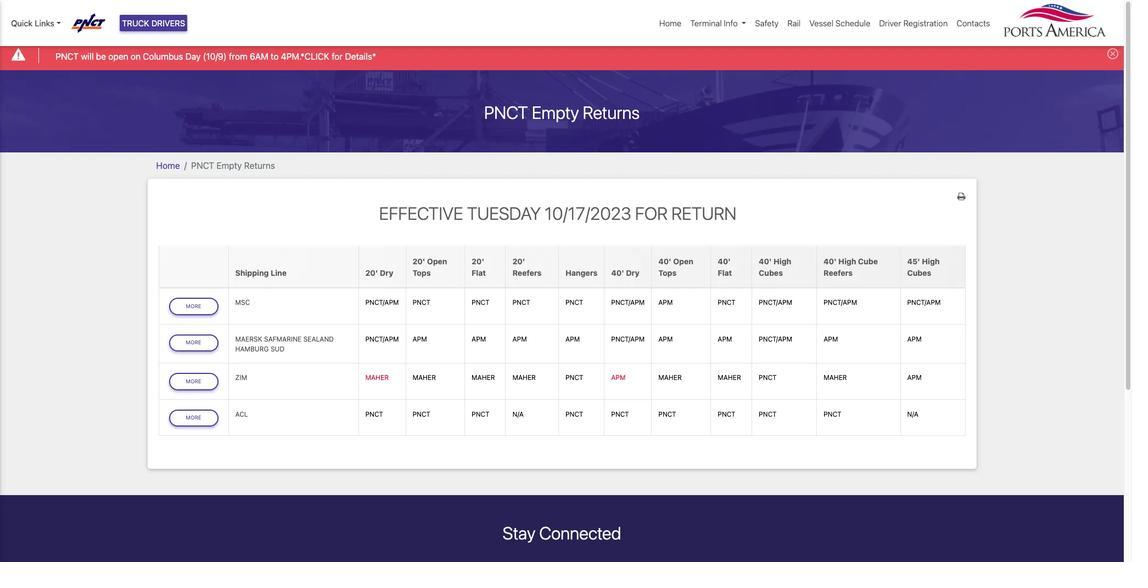 Task type: describe. For each thing, give the bounding box(es) containing it.
0 vertical spatial empty
[[532, 102, 579, 123]]

high for 40' high cubes
[[774, 257, 791, 266]]

acl
[[235, 411, 248, 419]]

maersk
[[235, 335, 262, 344]]

40' for 40' open tops
[[659, 257, 671, 266]]

tops for 40'
[[659, 268, 677, 278]]

schedule
[[836, 18, 871, 28]]

open for 40' open tops
[[673, 257, 694, 266]]

vessel
[[810, 18, 834, 28]]

effective tuesday 10/17/2023 for return
[[379, 203, 737, 224]]

day
[[185, 51, 201, 61]]

20' for 20' dry
[[365, 268, 378, 278]]

shipping line
[[235, 268, 287, 278]]

0 vertical spatial home
[[659, 18, 682, 28]]

quick links link
[[11, 17, 61, 29]]

cubes for 40'
[[759, 268, 783, 278]]

safety link
[[751, 13, 783, 34]]

45' high cubes
[[907, 257, 940, 278]]

hamburg
[[235, 345, 269, 353]]

10/17/2023
[[545, 203, 631, 224]]

to
[[271, 51, 279, 61]]

pnct will be open on columbus day (10/9) from 6am to 4pm.*click for details* alert
[[0, 40, 1124, 70]]

20' dry
[[365, 268, 393, 278]]

20' for 20' reefers
[[513, 257, 525, 266]]

quick
[[11, 18, 33, 28]]

zim
[[235, 374, 247, 382]]

links
[[35, 18, 54, 28]]

be
[[96, 51, 106, 61]]

40' for 40' dry
[[611, 268, 624, 278]]

dry for 40' dry
[[626, 268, 640, 278]]

open
[[108, 51, 128, 61]]

details*
[[345, 51, 376, 61]]

pnct inside alert
[[56, 51, 79, 61]]

contacts link
[[952, 13, 995, 34]]

for
[[635, 203, 668, 224]]

7 maher from the left
[[824, 374, 847, 382]]

from
[[229, 51, 247, 61]]

line
[[271, 268, 287, 278]]

cube
[[858, 257, 878, 266]]

more for maersk safmarine sealand hamburg sud
[[186, 340, 201, 346]]

safety
[[755, 18, 779, 28]]

shipping
[[235, 268, 269, 278]]

stay
[[503, 524, 536, 544]]

0 vertical spatial home link
[[655, 13, 686, 34]]

more button for maersk safmarine sealand hamburg sud
[[169, 335, 218, 352]]

40' high cube reefers
[[824, 257, 878, 278]]

40' flat
[[718, 257, 732, 278]]

info
[[724, 18, 738, 28]]

driver registration
[[879, 18, 948, 28]]

0 horizontal spatial returns
[[244, 161, 275, 171]]

driver registration link
[[875, 13, 952, 34]]

connected
[[539, 524, 621, 544]]

rail
[[788, 18, 801, 28]]

45'
[[907, 257, 920, 266]]

pnct will be open on columbus day (10/9) from 6am to 4pm.*click for details*
[[56, 51, 376, 61]]

sud
[[271, 345, 285, 353]]

msc
[[235, 299, 250, 307]]

high for 45' high cubes
[[922, 257, 940, 266]]

safmarine
[[264, 335, 302, 344]]

1 vertical spatial empty
[[217, 161, 242, 171]]

for
[[332, 51, 343, 61]]



Task type: locate. For each thing, give the bounding box(es) containing it.
tuesday
[[467, 203, 541, 224]]

40' down for
[[659, 257, 671, 266]]

1 tops from the left
[[413, 268, 431, 278]]

returns
[[583, 102, 640, 123], [244, 161, 275, 171]]

0 horizontal spatial flat
[[472, 268, 486, 278]]

pnct/apm
[[365, 299, 399, 307], [611, 299, 645, 307], [759, 299, 792, 307], [824, 299, 857, 307], [907, 299, 941, 307], [365, 335, 399, 344], [611, 335, 645, 344], [759, 335, 792, 344]]

drivers
[[151, 18, 185, 28]]

effective
[[379, 203, 463, 224]]

6am
[[250, 51, 268, 61]]

print image
[[957, 192, 966, 201]]

empty
[[532, 102, 579, 123], [217, 161, 242, 171]]

quick links
[[11, 18, 54, 28]]

tops inside 40' open tops
[[659, 268, 677, 278]]

1 horizontal spatial pnct empty returns
[[484, 102, 640, 123]]

4 more from the top
[[186, 415, 201, 421]]

stay connected
[[503, 524, 621, 544]]

3 maher from the left
[[472, 374, 495, 382]]

more for zim
[[186, 379, 201, 385]]

flat for 20' flat
[[472, 268, 486, 278]]

flat right 40' open tops
[[718, 268, 732, 278]]

pnct will be open on columbus day (10/9) from 6am to 4pm.*click for details* link
[[56, 50, 376, 63]]

1 horizontal spatial home
[[659, 18, 682, 28]]

pnct empty returns
[[484, 102, 640, 123], [191, 161, 275, 171]]

truck
[[122, 18, 149, 28]]

20' inside 20' open tops
[[413, 257, 425, 266]]

0 horizontal spatial home link
[[156, 161, 180, 171]]

more for acl
[[186, 415, 201, 421]]

reefers
[[513, 268, 542, 278], [824, 268, 853, 278]]

40' open tops
[[659, 257, 694, 278]]

driver
[[879, 18, 902, 28]]

40' inside 40' open tops
[[659, 257, 671, 266]]

more
[[186, 304, 201, 310], [186, 340, 201, 346], [186, 379, 201, 385], [186, 415, 201, 421]]

1 reefers from the left
[[513, 268, 542, 278]]

0 horizontal spatial tops
[[413, 268, 431, 278]]

(10/9)
[[203, 51, 227, 61]]

terminal
[[690, 18, 722, 28]]

0 horizontal spatial dry
[[380, 268, 393, 278]]

high inside 40' high cubes
[[774, 257, 791, 266]]

tops right "20' dry"
[[413, 268, 431, 278]]

cubes inside '45' high cubes'
[[907, 268, 932, 278]]

hangers
[[566, 268, 598, 278]]

0 vertical spatial returns
[[583, 102, 640, 123]]

2 cubes from the left
[[907, 268, 932, 278]]

40' inside 40' flat
[[718, 257, 731, 266]]

0 horizontal spatial empty
[[217, 161, 242, 171]]

sealand
[[303, 335, 334, 344]]

dry left 20' open tops
[[380, 268, 393, 278]]

tops for 20'
[[413, 268, 431, 278]]

more button for msc
[[169, 298, 218, 316]]

more button for acl
[[169, 410, 218, 427]]

1 n/a from the left
[[513, 411, 524, 419]]

0 vertical spatial pnct empty returns
[[484, 102, 640, 123]]

truck drivers
[[122, 18, 185, 28]]

2 high from the left
[[839, 257, 856, 266]]

1 horizontal spatial flat
[[718, 268, 732, 278]]

reefers inside 40' high cube reefers
[[824, 268, 853, 278]]

open left 20' flat on the top left of page
[[427, 257, 447, 266]]

open
[[427, 257, 447, 266], [673, 257, 694, 266]]

2 reefers from the left
[[824, 268, 853, 278]]

dry
[[380, 268, 393, 278], [626, 268, 640, 278]]

terminal info link
[[686, 13, 751, 34]]

20' for 20' open tops
[[413, 257, 425, 266]]

4pm.*click
[[281, 51, 329, 61]]

1 horizontal spatial dry
[[626, 268, 640, 278]]

dry for 20' dry
[[380, 268, 393, 278]]

0 horizontal spatial home
[[156, 161, 180, 171]]

20' reefers
[[513, 257, 542, 278]]

cubes
[[759, 268, 783, 278], [907, 268, 932, 278]]

2 dry from the left
[[626, 268, 640, 278]]

0 horizontal spatial pnct empty returns
[[191, 161, 275, 171]]

cubes right 40' flat
[[759, 268, 783, 278]]

40' for 40' flat
[[718, 257, 731, 266]]

close image
[[1108, 48, 1119, 59]]

3 high from the left
[[922, 257, 940, 266]]

1 maher from the left
[[365, 374, 389, 382]]

1 horizontal spatial home link
[[655, 13, 686, 34]]

maher
[[365, 374, 389, 382], [413, 374, 436, 382], [472, 374, 495, 382], [513, 374, 536, 382], [659, 374, 682, 382], [718, 374, 741, 382], [824, 374, 847, 382]]

vessel schedule
[[810, 18, 871, 28]]

2 n/a from the left
[[907, 411, 919, 419]]

40' right the hangers on the top
[[611, 268, 624, 278]]

more button for zim
[[169, 374, 218, 391]]

maersk safmarine sealand hamburg sud
[[235, 335, 334, 353]]

1 horizontal spatial reefers
[[824, 268, 853, 278]]

tops right the 40' dry
[[659, 268, 677, 278]]

0 horizontal spatial high
[[774, 257, 791, 266]]

1 high from the left
[[774, 257, 791, 266]]

40' inside 40' high cube reefers
[[824, 257, 837, 266]]

20' for 20' flat
[[472, 257, 484, 266]]

40' for 40' high cubes
[[759, 257, 772, 266]]

n/a
[[513, 411, 524, 419], [907, 411, 919, 419]]

0 horizontal spatial n/a
[[513, 411, 524, 419]]

contacts
[[957, 18, 990, 28]]

0 horizontal spatial cubes
[[759, 268, 783, 278]]

apm
[[659, 299, 673, 307], [413, 335, 427, 344], [472, 335, 486, 344], [513, 335, 527, 344], [566, 335, 580, 344], [659, 335, 673, 344], [718, 335, 732, 344], [824, 335, 838, 344], [907, 335, 922, 344], [611, 374, 626, 382], [907, 374, 922, 382]]

6 maher from the left
[[718, 374, 741, 382]]

flat for 40' flat
[[718, 268, 732, 278]]

home
[[659, 18, 682, 28], [156, 161, 180, 171]]

dry left 40' open tops
[[626, 268, 640, 278]]

40' right 40' flat
[[759, 257, 772, 266]]

1 vertical spatial pnct empty returns
[[191, 161, 275, 171]]

1 cubes from the left
[[759, 268, 783, 278]]

return
[[672, 203, 737, 224]]

terminal info
[[690, 18, 738, 28]]

0 horizontal spatial reefers
[[513, 268, 542, 278]]

more for msc
[[186, 304, 201, 310]]

open left 40' flat
[[673, 257, 694, 266]]

truck drivers link
[[120, 15, 187, 32]]

2 more from the top
[[186, 340, 201, 346]]

1 horizontal spatial tops
[[659, 268, 677, 278]]

cubes for 45'
[[907, 268, 932, 278]]

more button
[[169, 298, 218, 316], [169, 335, 218, 352], [169, 374, 218, 391], [169, 410, 218, 427]]

tops
[[413, 268, 431, 278], [659, 268, 677, 278]]

40' left cube
[[824, 257, 837, 266]]

high
[[774, 257, 791, 266], [839, 257, 856, 266], [922, 257, 940, 266]]

1 horizontal spatial empty
[[532, 102, 579, 123]]

20' open tops
[[413, 257, 447, 278]]

columbus
[[143, 51, 183, 61]]

1 vertical spatial home
[[156, 161, 180, 171]]

2 tops from the left
[[659, 268, 677, 278]]

40'
[[659, 257, 671, 266], [718, 257, 731, 266], [759, 257, 772, 266], [824, 257, 837, 266], [611, 268, 624, 278]]

cubes down 45'
[[907, 268, 932, 278]]

high inside '45' high cubes'
[[922, 257, 940, 266]]

1 more from the top
[[186, 304, 201, 310]]

will
[[81, 51, 94, 61]]

high inside 40' high cube reefers
[[839, 257, 856, 266]]

flat left 20' reefers
[[472, 268, 486, 278]]

40' high cubes
[[759, 257, 791, 278]]

rail link
[[783, 13, 805, 34]]

open inside 20' open tops
[[427, 257, 447, 266]]

cubes inside 40' high cubes
[[759, 268, 783, 278]]

1 dry from the left
[[380, 268, 393, 278]]

4 more button from the top
[[169, 410, 218, 427]]

2 more button from the top
[[169, 335, 218, 352]]

2 maher from the left
[[413, 374, 436, 382]]

3 more button from the top
[[169, 374, 218, 391]]

20' inside 20' flat
[[472, 257, 484, 266]]

on
[[131, 51, 141, 61]]

4 maher from the left
[[513, 374, 536, 382]]

40' for 40' high cube reefers
[[824, 257, 837, 266]]

registration
[[904, 18, 948, 28]]

1 horizontal spatial open
[[673, 257, 694, 266]]

40' dry
[[611, 268, 640, 278]]

40' inside 40' high cubes
[[759, 257, 772, 266]]

tops inside 20' open tops
[[413, 268, 431, 278]]

1 open from the left
[[427, 257, 447, 266]]

20' inside 20' reefers
[[513, 257, 525, 266]]

1 horizontal spatial cubes
[[907, 268, 932, 278]]

1 horizontal spatial n/a
[[907, 411, 919, 419]]

vessel schedule link
[[805, 13, 875, 34]]

1 horizontal spatial high
[[839, 257, 856, 266]]

2 horizontal spatial high
[[922, 257, 940, 266]]

1 flat from the left
[[472, 268, 486, 278]]

high for 40' high cube reefers
[[839, 257, 856, 266]]

2 open from the left
[[673, 257, 694, 266]]

5 maher from the left
[[659, 374, 682, 382]]

home link
[[655, 13, 686, 34], [156, 161, 180, 171]]

open inside 40' open tops
[[673, 257, 694, 266]]

2 flat from the left
[[718, 268, 732, 278]]

40' right 40' open tops
[[718, 257, 731, 266]]

20' flat
[[472, 257, 486, 278]]

1 more button from the top
[[169, 298, 218, 316]]

1 vertical spatial home link
[[156, 161, 180, 171]]

1 vertical spatial returns
[[244, 161, 275, 171]]

0 horizontal spatial open
[[427, 257, 447, 266]]

pnct
[[56, 51, 79, 61], [484, 102, 528, 123], [191, 161, 214, 171], [413, 299, 430, 307], [472, 299, 490, 307], [513, 299, 530, 307], [566, 299, 583, 307], [718, 299, 736, 307], [566, 374, 583, 382], [759, 374, 777, 382], [365, 411, 383, 419], [413, 411, 430, 419], [472, 411, 490, 419], [566, 411, 583, 419], [611, 411, 629, 419], [659, 411, 676, 419], [718, 411, 736, 419], [759, 411, 777, 419], [824, 411, 842, 419]]

1 horizontal spatial returns
[[583, 102, 640, 123]]

3 more from the top
[[186, 379, 201, 385]]

20'
[[413, 257, 425, 266], [472, 257, 484, 266], [513, 257, 525, 266], [365, 268, 378, 278]]

open for 20' open tops
[[427, 257, 447, 266]]

flat
[[472, 268, 486, 278], [718, 268, 732, 278]]



Task type: vqa. For each thing, say whether or not it's contained in the screenshot.


